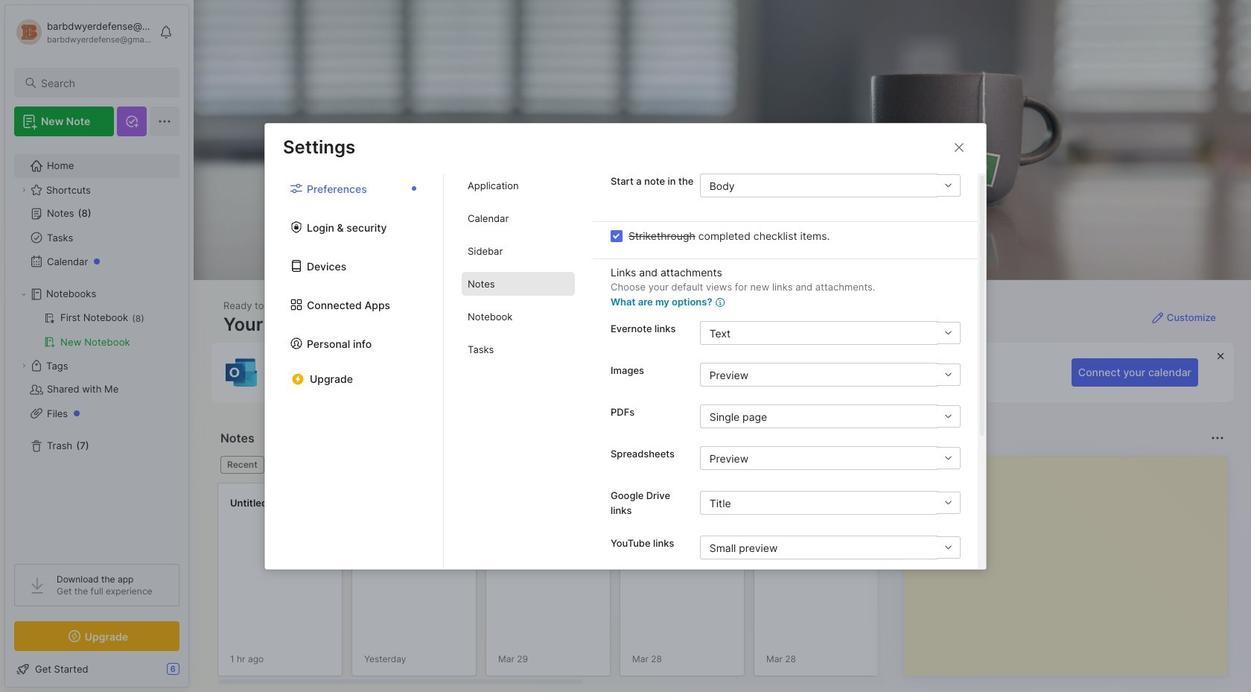 Task type: locate. For each thing, give the bounding box(es) containing it.
group
[[14, 306, 179, 354]]

Select87 checkbox
[[611, 230, 623, 242]]

tab
[[462, 174, 575, 197], [462, 206, 575, 230], [462, 239, 575, 263], [462, 272, 575, 296], [462, 305, 575, 329], [462, 338, 575, 361], [221, 456, 264, 474]]

expand tags image
[[19, 361, 28, 370]]

Start writing… text field
[[916, 457, 1227, 664]]

None search field
[[41, 74, 166, 92]]

row group
[[218, 483, 1252, 686]]

tree
[[5, 145, 189, 551]]

Choose default view option for Spreadsheets field
[[700, 446, 961, 470]]

tab list
[[265, 174, 444, 569], [444, 174, 593, 569]]

Choose default view option for Images field
[[700, 363, 961, 387]]

none search field inside main element
[[41, 74, 166, 92]]

tree inside main element
[[5, 145, 189, 551]]

group inside tree
[[14, 306, 179, 354]]



Task type: vqa. For each thing, say whether or not it's contained in the screenshot.
the topmost More actions image
no



Task type: describe. For each thing, give the bounding box(es) containing it.
Choose default view option for YouTube links field
[[700, 536, 961, 560]]

Start a new note in the body or title. field
[[700, 174, 961, 197]]

2 tab list from the left
[[444, 174, 593, 569]]

Search text field
[[41, 76, 166, 90]]

close image
[[951, 138, 969, 156]]

1 tab list from the left
[[265, 174, 444, 569]]

Choose default view option for Evernote links field
[[700, 321, 961, 345]]

expand notebooks image
[[19, 290, 28, 299]]

main element
[[0, 0, 194, 692]]

Choose default view option for Google Drive links field
[[700, 491, 961, 515]]

Choose default view option for PDFs field
[[700, 405, 961, 428]]



